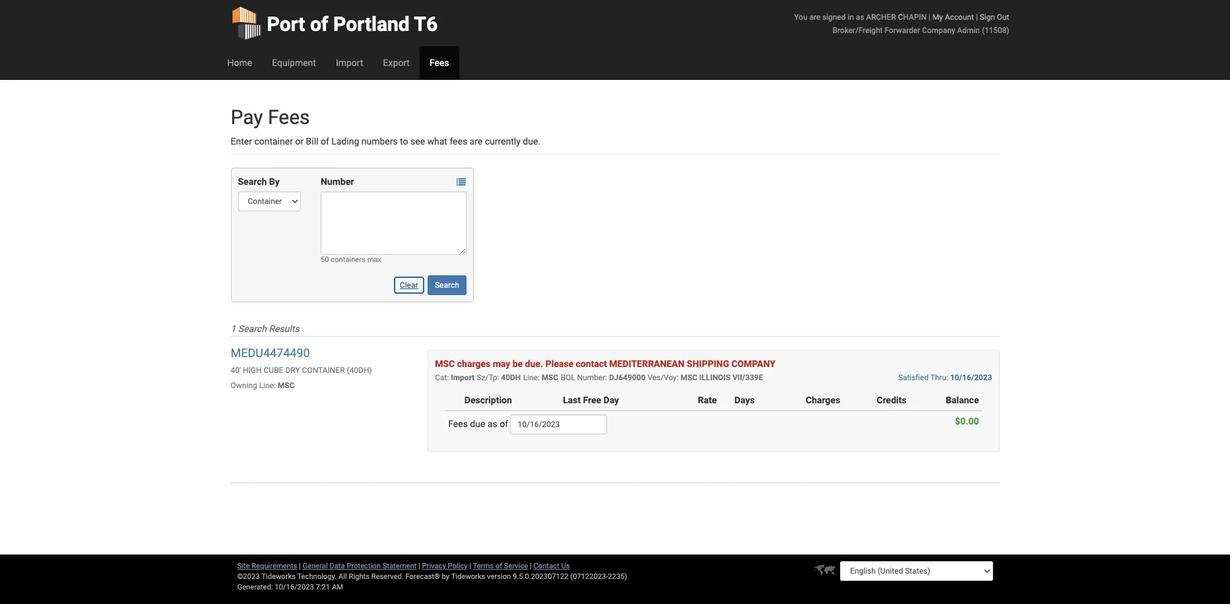 Task type: vqa. For each thing, say whether or not it's contained in the screenshot.


Task type: describe. For each thing, give the bounding box(es) containing it.
service
[[504, 562, 528, 570]]

what
[[427, 136, 448, 147]]

archer
[[866, 13, 896, 22]]

data
[[330, 562, 345, 570]]

1 vertical spatial import
[[451, 373, 475, 382]]

company
[[732, 358, 776, 369]]

or
[[295, 136, 304, 147]]

| up tideworks
[[470, 562, 471, 570]]

| up 'forecast®'
[[419, 562, 420, 570]]

charges
[[457, 358, 491, 369]]

you
[[795, 13, 808, 22]]

(07122023-
[[570, 572, 608, 581]]

free
[[583, 395, 601, 405]]

tideworks
[[451, 572, 485, 581]]

fees
[[450, 136, 468, 147]]

msc down the 'shipping'
[[681, 373, 698, 382]]

50
[[321, 255, 329, 264]]

ves/voy:
[[648, 373, 679, 382]]

due
[[470, 418, 485, 429]]

requirements
[[252, 562, 297, 570]]

container
[[302, 366, 345, 375]]

my account link
[[933, 13, 974, 22]]

credits
[[877, 395, 907, 405]]

medu4474490 link
[[231, 346, 310, 360]]

2235)
[[608, 572, 627, 581]]

description
[[465, 395, 512, 405]]

sign out link
[[980, 13, 1010, 22]]

medu4474490
[[231, 346, 310, 360]]

balance
[[946, 395, 979, 405]]

| left "general"
[[299, 562, 301, 570]]

portland
[[333, 13, 410, 36]]

protection
[[347, 562, 381, 570]]

msc up cat:
[[435, 358, 455, 369]]

sz/tp:
[[477, 373, 499, 382]]

satisfied
[[899, 373, 929, 382]]

general
[[303, 562, 328, 570]]

40dh
[[501, 373, 521, 382]]

by
[[269, 176, 280, 187]]

general data protection statement link
[[303, 562, 417, 570]]

currently
[[485, 136, 521, 147]]

fees for fees
[[430, 57, 449, 68]]

pay
[[231, 106, 263, 129]]

(40dh)
[[347, 366, 372, 375]]

charges
[[806, 395, 841, 405]]

equipment button
[[262, 46, 326, 79]]

bill
[[306, 136, 319, 147]]

search for search
[[435, 281, 459, 290]]

terms of service link
[[473, 562, 528, 570]]

import inside dropdown button
[[336, 57, 363, 68]]

export button
[[373, 46, 420, 79]]

cat:
[[435, 373, 449, 382]]

signed
[[823, 13, 846, 22]]

0 vertical spatial due.
[[523, 136, 541, 147]]

forecast®
[[406, 572, 440, 581]]

may
[[493, 358, 510, 369]]

site
[[237, 562, 250, 570]]

vii/339e
[[733, 373, 763, 382]]

medu4474490 40' high cube dry container (40dh) owning line: msc
[[231, 346, 372, 390]]

of right "bill"
[[321, 136, 329, 147]]

containers
[[331, 255, 366, 264]]

msc inside medu4474490 40' high cube dry container (40dh) owning line: msc
[[278, 381, 295, 390]]

illinois
[[700, 373, 731, 382]]

us
[[561, 562, 570, 570]]

day
[[604, 395, 619, 405]]

(11508)
[[982, 26, 1010, 35]]

1
[[231, 323, 236, 334]]

mediterranean
[[610, 358, 685, 369]]

cube
[[264, 366, 284, 375]]

| left sign
[[976, 13, 978, 22]]

1 vertical spatial are
[[470, 136, 483, 147]]

last
[[563, 395, 581, 405]]

rights
[[349, 572, 370, 581]]

contact
[[576, 358, 607, 369]]

home
[[227, 57, 252, 68]]

fees due as of
[[448, 418, 511, 429]]

show list image
[[457, 178, 466, 187]]

please
[[546, 358, 574, 369]]

bol
[[561, 373, 575, 382]]

to
[[400, 136, 408, 147]]

chapin
[[898, 13, 927, 22]]

company
[[922, 26, 956, 35]]

search by
[[238, 176, 280, 187]]

home button
[[218, 46, 262, 79]]

terms
[[473, 562, 494, 570]]



Task type: locate. For each thing, give the bounding box(es) containing it.
of inside site requirements | general data protection statement | privacy policy | terms of service | contact us ©2023 tideworks technology. all rights reserved. forecast® by tideworks version 9.5.0.202307122 (07122023-2235) generated: 10/16/2023 7:21 am
[[496, 562, 502, 570]]

line: inside medu4474490 40' high cube dry container (40dh) owning line: msc
[[259, 381, 276, 390]]

search for search by
[[238, 176, 267, 187]]

of inside port of portland t6 "link"
[[310, 13, 329, 36]]

are right you
[[810, 13, 821, 22]]

clear
[[400, 281, 418, 290]]

forwarder
[[885, 26, 921, 35]]

of up version at the bottom left of page
[[496, 562, 502, 570]]

9.5.0.202307122
[[513, 572, 569, 581]]

results
[[269, 323, 299, 334]]

Number text field
[[321, 191, 467, 255]]

by
[[442, 572, 450, 581]]

thru:
[[931, 373, 949, 382]]

pay fees
[[231, 106, 310, 129]]

search inside button
[[435, 281, 459, 290]]

statement
[[383, 562, 417, 570]]

0 horizontal spatial are
[[470, 136, 483, 147]]

high
[[243, 366, 262, 375]]

reserved.
[[372, 572, 404, 581]]

site requirements | general data protection statement | privacy policy | terms of service | contact us ©2023 tideworks technology. all rights reserved. forecast® by tideworks version 9.5.0.202307122 (07122023-2235) generated: 10/16/2023 7:21 am
[[237, 562, 627, 592]]

fees
[[430, 57, 449, 68], [268, 106, 310, 129], [448, 418, 468, 429]]

50 containers max
[[321, 255, 382, 264]]

as
[[856, 13, 865, 22], [488, 418, 498, 429]]

due. right "currently"
[[523, 136, 541, 147]]

of right port at the left of page
[[310, 13, 329, 36]]

port of portland t6 link
[[231, 0, 438, 46]]

contact us link
[[534, 562, 570, 570]]

0 horizontal spatial line:
[[259, 381, 276, 390]]

©2023 tideworks
[[237, 572, 296, 581]]

1 vertical spatial due.
[[525, 358, 543, 369]]

numbers
[[362, 136, 398, 147]]

0 vertical spatial fees
[[430, 57, 449, 68]]

search right 1
[[238, 323, 267, 334]]

10/16/2023
[[951, 373, 993, 382], [275, 583, 314, 592]]

last free day
[[563, 395, 619, 405]]

due. right be
[[525, 358, 543, 369]]

enter
[[231, 136, 252, 147]]

0 horizontal spatial as
[[488, 418, 498, 429]]

be
[[513, 358, 523, 369]]

7:21
[[316, 583, 330, 592]]

1 vertical spatial 10/16/2023
[[275, 583, 314, 592]]

site requirements link
[[237, 562, 297, 570]]

due.
[[523, 136, 541, 147], [525, 358, 543, 369]]

number
[[321, 176, 354, 187]]

search button
[[428, 275, 467, 295]]

are inside you are signed in as archer chapin | my account | sign out broker/freight forwarder company admin (11508)
[[810, 13, 821, 22]]

0 horizontal spatial 10/16/2023
[[275, 583, 314, 592]]

import down charges
[[451, 373, 475, 382]]

search
[[238, 176, 267, 187], [435, 281, 459, 290], [238, 323, 267, 334]]

as right due
[[488, 418, 498, 429]]

msc
[[435, 358, 455, 369], [542, 373, 559, 382], [681, 373, 698, 382], [278, 381, 295, 390]]

of right due
[[500, 418, 508, 429]]

0 vertical spatial import
[[336, 57, 363, 68]]

|
[[929, 13, 931, 22], [976, 13, 978, 22], [299, 562, 301, 570], [419, 562, 420, 570], [470, 562, 471, 570], [530, 562, 532, 570]]

broker/freight
[[833, 26, 883, 35]]

container
[[254, 136, 293, 147]]

import button
[[326, 46, 373, 79]]

1 horizontal spatial line:
[[523, 373, 540, 382]]

fees button
[[420, 46, 459, 79]]

0 horizontal spatial import
[[336, 57, 363, 68]]

export
[[383, 57, 410, 68]]

fees up or
[[268, 106, 310, 129]]

number:
[[577, 373, 607, 382]]

sign
[[980, 13, 996, 22]]

| up 9.5.0.202307122
[[530, 562, 532, 570]]

clear button
[[393, 275, 425, 295]]

privacy
[[422, 562, 446, 570]]

enter container or bill of lading numbers to see what fees are currently due.
[[231, 136, 541, 147]]

fees down t6
[[430, 57, 449, 68]]

$0.00
[[955, 416, 979, 426]]

1 search results
[[231, 323, 299, 334]]

1 horizontal spatial import
[[451, 373, 475, 382]]

line: down cube
[[259, 381, 276, 390]]

fees left due
[[448, 418, 468, 429]]

search right clear button
[[435, 281, 459, 290]]

fees for fees due as of
[[448, 418, 468, 429]]

in
[[848, 13, 854, 22]]

2 vertical spatial search
[[238, 323, 267, 334]]

10/16/2023 up balance
[[951, 373, 993, 382]]

out
[[997, 13, 1010, 22]]

as inside you are signed in as archer chapin | my account | sign out broker/freight forwarder company admin (11508)
[[856, 13, 865, 22]]

are right fees
[[470, 136, 483, 147]]

1 vertical spatial search
[[435, 281, 459, 290]]

port of portland t6
[[267, 13, 438, 36]]

all
[[339, 572, 347, 581]]

10/16/2023 inside site requirements | general data protection statement | privacy policy | terms of service | contact us ©2023 tideworks technology. all rights reserved. forecast® by tideworks version 9.5.0.202307122 (07122023-2235) generated: 10/16/2023 7:21 am
[[275, 583, 314, 592]]

rate
[[698, 395, 717, 405]]

0 vertical spatial search
[[238, 176, 267, 187]]

1 horizontal spatial 10/16/2023
[[951, 373, 993, 382]]

days
[[735, 395, 755, 405]]

msc charges                                                                                 may be due. please contact mediterranean shipping company
[[435, 358, 776, 369]]

msc down please
[[542, 373, 559, 382]]

cat: import sz/tp: 40dh line: msc bol number: dj649000 ves/voy: msc illinois vii/339e
[[435, 373, 763, 382]]

search left by
[[238, 176, 267, 187]]

t6
[[414, 13, 438, 36]]

port
[[267, 13, 305, 36]]

privacy policy link
[[422, 562, 468, 570]]

2 vertical spatial fees
[[448, 418, 468, 429]]

as right in on the right top of page
[[856, 13, 865, 22]]

0 vertical spatial as
[[856, 13, 865, 22]]

| left my
[[929, 13, 931, 22]]

line: right 40dh
[[523, 373, 540, 382]]

owning
[[231, 381, 257, 390]]

import down port of portland t6
[[336, 57, 363, 68]]

0 vertical spatial 10/16/2023
[[951, 373, 993, 382]]

0 vertical spatial are
[[810, 13, 821, 22]]

of
[[310, 13, 329, 36], [321, 136, 329, 147], [500, 418, 508, 429], [496, 562, 502, 570]]

version
[[487, 572, 511, 581]]

1 horizontal spatial as
[[856, 13, 865, 22]]

you are signed in as archer chapin | my account | sign out broker/freight forwarder company admin (11508)
[[795, 13, 1010, 35]]

10/16/2023 down technology.
[[275, 583, 314, 592]]

1 vertical spatial fees
[[268, 106, 310, 129]]

fees inside "dropdown button"
[[430, 57, 449, 68]]

msc down dry
[[278, 381, 295, 390]]

am
[[332, 583, 343, 592]]

import
[[336, 57, 363, 68], [451, 373, 475, 382]]

1 horizontal spatial are
[[810, 13, 821, 22]]

equipment
[[272, 57, 316, 68]]

line:
[[523, 373, 540, 382], [259, 381, 276, 390]]

account
[[945, 13, 974, 22]]

1 vertical spatial as
[[488, 418, 498, 429]]

None text field
[[511, 415, 608, 434]]



